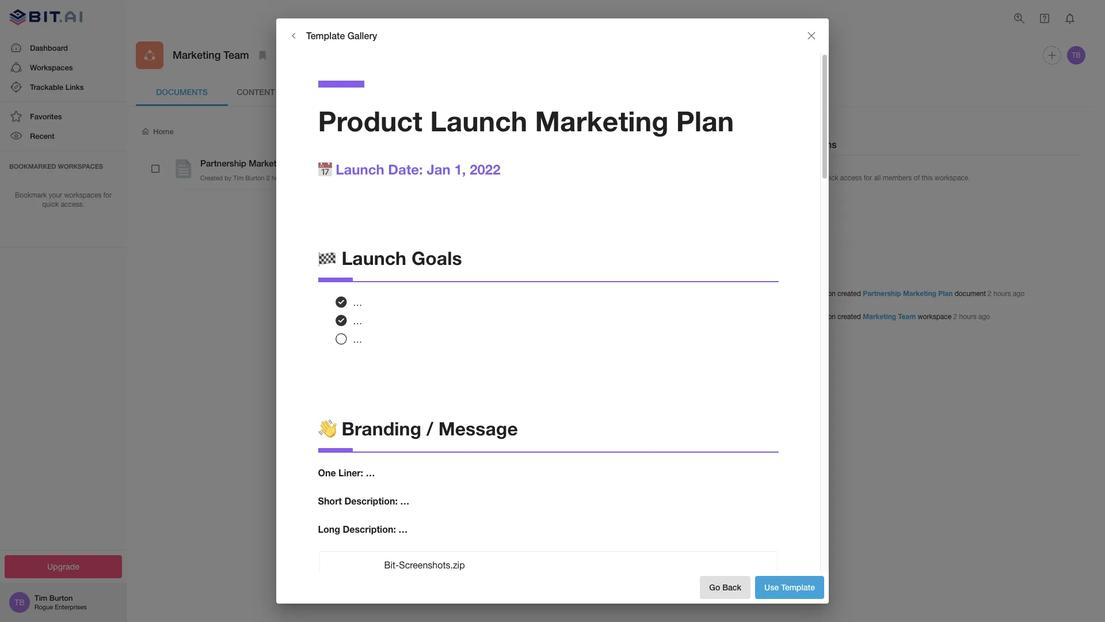 Task type: describe. For each thing, give the bounding box(es) containing it.
📅
[[318, 161, 332, 177]]

short
[[318, 495, 342, 506]]

/
[[427, 418, 434, 440]]

favorites button
[[0, 107, 127, 126]]

pin items for quick access for all members of this workspace.
[[781, 174, 971, 182]]

ago inside tim burton created partnership marketing plan document 2 hours ago
[[1014, 290, 1025, 298]]

long
[[318, 524, 340, 535]]

template inside button
[[782, 582, 816, 592]]

one
[[318, 467, 336, 478]]

this
[[922, 174, 933, 182]]

screenshots.zip
[[399, 560, 465, 570]]

tim burton created partnership marketing plan document 2 hours ago
[[802, 289, 1025, 298]]

2 inside tim burton created marketing team workspace 2 hours ago
[[954, 313, 958, 321]]

🏁
[[318, 247, 337, 269]]

🏁 launch goals
[[318, 247, 462, 269]]

launch for date:
[[336, 161, 385, 177]]

jan
[[427, 161, 451, 177]]

your
[[49, 191, 62, 199]]

all
[[875, 174, 882, 182]]

ago inside tim burton created marketing team workspace 2 hours ago
[[979, 313, 991, 321]]

tim for marketing
[[802, 313, 814, 321]]

upgrade button
[[5, 555, 122, 578]]

by
[[225, 174, 232, 181]]

tim burton created marketing team workspace 2 hours ago
[[802, 312, 991, 321]]

0 horizontal spatial ago
[[290, 174, 300, 181]]

created by tim burton 2 hours ago
[[200, 174, 300, 181]]

created
[[200, 174, 223, 181]]

date:
[[388, 161, 423, 177]]

marketing team link
[[864, 312, 916, 321]]

tb inside 'button'
[[1073, 51, 1081, 59]]

pinned
[[781, 139, 811, 150]]

0 horizontal spatial 2
[[267, 174, 270, 181]]

bookmarked
[[9, 162, 56, 170]]

tim for enterprises
[[35, 593, 47, 603]]

burton for marketing
[[815, 313, 836, 321]]

rogue
[[35, 604, 53, 611]]

1,
[[455, 161, 466, 177]]

marketing team
[[173, 49, 249, 61]]

trackable links button
[[0, 77, 127, 97]]

document
[[955, 290, 987, 298]]

one liner: …
[[318, 467, 375, 478]]

upgrade
[[47, 561, 79, 571]]

go back button
[[701, 576, 751, 599]]

product launch marketing plan dialog
[[276, 18, 829, 622]]

launch for goals
[[342, 247, 407, 269]]

bookmarked workspaces
[[9, 162, 103, 170]]

hours inside tim burton created partnership marketing plan document 2 hours ago
[[994, 290, 1012, 298]]

go
[[710, 582, 721, 592]]

back
[[723, 582, 742, 592]]

0 vertical spatial quick
[[822, 174, 839, 182]]

workspaces button
[[0, 57, 127, 77]]

use
[[765, 582, 779, 592]]

liner:
[[339, 467, 363, 478]]

0 horizontal spatial template
[[306, 30, 345, 41]]

workspaces
[[64, 191, 101, 199]]

access
[[841, 174, 863, 182]]

👋 branding / message
[[318, 418, 518, 440]]

create
[[710, 126, 735, 136]]

1 horizontal spatial for
[[812, 174, 820, 182]]

access.
[[61, 201, 85, 209]]

product
[[318, 104, 423, 137]]

items
[[814, 139, 837, 150]]

created for partnership
[[838, 290, 862, 298]]

burton for partnership
[[815, 290, 836, 298]]

insights link
[[320, 78, 412, 106]]

marketing inside product launch marketing plan dialog
[[535, 104, 669, 137]]

bookmark image
[[256, 48, 269, 62]]

tb button
[[1066, 44, 1088, 66]]

members
[[883, 174, 913, 182]]

gallery
[[348, 30, 377, 41]]

workspace.
[[935, 174, 971, 182]]

links
[[65, 82, 84, 92]]

tim burton rogue enterprises
[[35, 593, 87, 611]]

2 horizontal spatial for
[[865, 174, 873, 182]]

0 horizontal spatial hours
[[272, 174, 288, 181]]

2022
[[470, 161, 501, 177]]

of
[[914, 174, 920, 182]]

content library link
[[228, 78, 320, 106]]

0 horizontal spatial tb
[[14, 598, 25, 607]]

create new
[[710, 126, 754, 136]]

goals
[[412, 247, 462, 269]]

documents link
[[136, 78, 228, 106]]



Task type: vqa. For each thing, say whether or not it's contained in the screenshot.
Partnership
yes



Task type: locate. For each thing, give the bounding box(es) containing it.
use template button
[[756, 576, 825, 599]]

2 vertical spatial plan
[[939, 289, 954, 298]]

documents
[[156, 87, 208, 97]]

for left all
[[865, 174, 873, 182]]

1 horizontal spatial hours
[[960, 313, 977, 321]]

partnership
[[200, 158, 247, 168], [864, 289, 902, 298]]

1 horizontal spatial template
[[782, 582, 816, 592]]

1 vertical spatial tb
[[14, 598, 25, 607]]

2 horizontal spatial ago
[[1014, 290, 1025, 298]]

📅 launch date: jan 1, 2022
[[318, 161, 501, 177]]

quick down your
[[42, 201, 59, 209]]

1 vertical spatial description:
[[343, 524, 396, 535]]

plan inside dialog
[[677, 104, 735, 137]]

1 vertical spatial created
[[838, 313, 862, 321]]

2 horizontal spatial hours
[[994, 290, 1012, 298]]

favorites
[[30, 112, 62, 121]]

0 horizontal spatial quick
[[42, 201, 59, 209]]

trackable links
[[30, 82, 84, 92]]

ago right document
[[1014, 290, 1025, 298]]

burton
[[246, 174, 265, 181], [815, 290, 836, 298], [815, 313, 836, 321], [49, 593, 73, 603]]

for inside bookmark your workspaces for quick access.
[[103, 191, 112, 199]]

1 horizontal spatial tb
[[1073, 51, 1081, 59]]

1 horizontal spatial ago
[[979, 313, 991, 321]]

0 horizontal spatial partnership
[[200, 158, 247, 168]]

quick
[[822, 174, 839, 182], [42, 201, 59, 209]]

workspaces
[[30, 63, 73, 72]]

tim for partnership
[[802, 290, 814, 298]]

2 vertical spatial launch
[[342, 247, 407, 269]]

tim inside tim burton created marketing team workspace 2 hours ago
[[802, 313, 814, 321]]

0 vertical spatial created
[[838, 290, 862, 298]]

launch right 🏁
[[342, 247, 407, 269]]

tab list
[[136, 78, 1088, 106]]

partnership marketing plan
[[200, 158, 309, 168]]

remove favorite image
[[313, 156, 327, 170]]

2
[[267, 174, 270, 181], [989, 290, 992, 298], [954, 313, 958, 321]]

quick left access
[[822, 174, 839, 182]]

content library
[[237, 87, 312, 97]]

created for marketing
[[838, 313, 862, 321]]

recent button
[[0, 126, 127, 146]]

…
[[353, 297, 362, 308], [353, 316, 362, 326], [353, 334, 362, 344], [366, 467, 375, 478], [401, 495, 410, 506], [399, 524, 408, 535]]

branding
[[342, 418, 422, 440]]

0 vertical spatial 2
[[267, 174, 270, 181]]

new
[[737, 126, 754, 136]]

2 vertical spatial hours
[[960, 313, 977, 321]]

tab list containing documents
[[136, 78, 1088, 106]]

team left the "bookmark" icon at the left of page
[[224, 49, 249, 61]]

bookmark
[[15, 191, 47, 199]]

template right use
[[782, 582, 816, 592]]

2 vertical spatial 2
[[954, 313, 958, 321]]

template
[[306, 30, 345, 41], [782, 582, 816, 592]]

home
[[153, 127, 174, 136]]

0 vertical spatial plan
[[677, 104, 735, 137]]

created
[[838, 290, 862, 298], [838, 313, 862, 321]]

1 created from the top
[[838, 290, 862, 298]]

1 horizontal spatial team
[[899, 312, 916, 321]]

product launch marketing plan
[[318, 104, 735, 137]]

1 vertical spatial plan
[[291, 158, 309, 168]]

for right items
[[812, 174, 820, 182]]

bit-
[[384, 560, 399, 570]]

for
[[812, 174, 820, 182], [865, 174, 873, 182], [103, 191, 112, 199]]

pin
[[781, 174, 791, 182]]

2 down the partnership marketing plan
[[267, 174, 270, 181]]

use template
[[765, 582, 816, 592]]

1 vertical spatial launch
[[336, 161, 385, 177]]

0 vertical spatial launch
[[430, 104, 528, 137]]

created inside tim burton created partnership marketing plan document 2 hours ago
[[838, 290, 862, 298]]

dashboard button
[[0, 38, 127, 57]]

1 vertical spatial template
[[782, 582, 816, 592]]

tim
[[233, 174, 244, 181], [802, 290, 814, 298], [802, 313, 814, 321], [35, 593, 47, 603]]

launch for marketing
[[430, 104, 528, 137]]

0 vertical spatial template
[[306, 30, 345, 41]]

2 created from the top
[[838, 313, 862, 321]]

created left marketing team link
[[838, 313, 862, 321]]

0 vertical spatial description:
[[345, 495, 398, 506]]

1 vertical spatial hours
[[994, 290, 1012, 298]]

tim inside tim burton rogue enterprises
[[35, 593, 47, 603]]

hours down the partnership marketing plan
[[272, 174, 288, 181]]

2 right document
[[989, 290, 992, 298]]

burton inside tim burton created partnership marketing plan document 2 hours ago
[[815, 290, 836, 298]]

0 horizontal spatial plan
[[291, 158, 309, 168]]

partnership up by
[[200, 158, 247, 168]]

description: for long
[[343, 524, 396, 535]]

1 vertical spatial quick
[[42, 201, 59, 209]]

plan left remove favorite image
[[291, 158, 309, 168]]

plan left "new"
[[677, 104, 735, 137]]

marketing
[[173, 49, 221, 61], [535, 104, 669, 137], [249, 158, 289, 168], [904, 289, 937, 298], [864, 312, 897, 321]]

1 horizontal spatial quick
[[822, 174, 839, 182]]

2 horizontal spatial plan
[[939, 289, 954, 298]]

enterprises
[[55, 604, 87, 611]]

items
[[793, 174, 810, 182]]

plan left document
[[939, 289, 954, 298]]

description: for short
[[345, 495, 398, 506]]

ago left 📅
[[290, 174, 300, 181]]

2 horizontal spatial 2
[[989, 290, 992, 298]]

long description: …
[[318, 524, 408, 535]]

launch up 2022
[[430, 104, 528, 137]]

hours right document
[[994, 290, 1012, 298]]

1 horizontal spatial 2
[[954, 313, 958, 321]]

0 horizontal spatial team
[[224, 49, 249, 61]]

burton inside tim burton rogue enterprises
[[49, 593, 73, 603]]

created inside tim burton created marketing team workspace 2 hours ago
[[838, 313, 862, 321]]

1 vertical spatial ago
[[1014, 290, 1025, 298]]

content
[[237, 87, 275, 97]]

1 horizontal spatial plan
[[677, 104, 735, 137]]

library
[[277, 87, 312, 97]]

go back
[[710, 582, 742, 592]]

workspace
[[918, 313, 952, 321]]

0 vertical spatial ago
[[290, 174, 300, 181]]

template gallery
[[306, 30, 377, 41]]

description: up long description: …
[[345, 495, 398, 506]]

1 vertical spatial partnership
[[864, 289, 902, 298]]

tim inside tim burton created partnership marketing plan document 2 hours ago
[[802, 290, 814, 298]]

workspaces
[[58, 162, 103, 170]]

launch right 📅
[[336, 161, 385, 177]]

quick inside bookmark your workspaces for quick access.
[[42, 201, 59, 209]]

dashboard
[[30, 43, 68, 52]]

0 vertical spatial team
[[224, 49, 249, 61]]

0 vertical spatial tb
[[1073, 51, 1081, 59]]

1 horizontal spatial partnership
[[864, 289, 902, 298]]

👋
[[318, 418, 337, 440]]

ago down document
[[979, 313, 991, 321]]

0 horizontal spatial for
[[103, 191, 112, 199]]

bit-screenshots.zip
[[384, 560, 465, 570]]

trackable
[[30, 82, 63, 92]]

insights
[[348, 87, 385, 97]]

ago
[[290, 174, 300, 181], [1014, 290, 1025, 298], [979, 313, 991, 321]]

plan
[[677, 104, 735, 137], [291, 158, 309, 168], [939, 289, 954, 298]]

description: down short description: …
[[343, 524, 396, 535]]

0 vertical spatial partnership
[[200, 158, 247, 168]]

partnership marketing plan link
[[864, 289, 954, 298]]

team
[[224, 49, 249, 61], [899, 312, 916, 321]]

home link
[[141, 126, 174, 137]]

template left gallery
[[306, 30, 345, 41]]

1 vertical spatial 2
[[989, 290, 992, 298]]

create new button
[[701, 120, 763, 143]]

for right workspaces
[[103, 191, 112, 199]]

bookmark your workspaces for quick access.
[[15, 191, 112, 209]]

2 inside tim burton created partnership marketing plan document 2 hours ago
[[989, 290, 992, 298]]

hours inside tim burton created marketing team workspace 2 hours ago
[[960, 313, 977, 321]]

team down partnership marketing plan "link"
[[899, 312, 916, 321]]

launch
[[430, 104, 528, 137], [336, 161, 385, 177], [342, 247, 407, 269]]

hours down document
[[960, 313, 977, 321]]

2 right workspace
[[954, 313, 958, 321]]

tb
[[1073, 51, 1081, 59], [14, 598, 25, 607]]

message
[[439, 418, 518, 440]]

short description: …
[[318, 495, 410, 506]]

0 vertical spatial hours
[[272, 174, 288, 181]]

description:
[[345, 495, 398, 506], [343, 524, 396, 535]]

2 vertical spatial ago
[[979, 313, 991, 321]]

burton inside tim burton created marketing team workspace 2 hours ago
[[815, 313, 836, 321]]

partnership up marketing team link
[[864, 289, 902, 298]]

created up tim burton created marketing team workspace 2 hours ago
[[838, 290, 862, 298]]

1 vertical spatial team
[[899, 312, 916, 321]]

burton for enterprises
[[49, 593, 73, 603]]

pinned items
[[781, 139, 837, 150]]

hours
[[272, 174, 288, 181], [994, 290, 1012, 298], [960, 313, 977, 321]]

recent
[[30, 132, 55, 141]]



